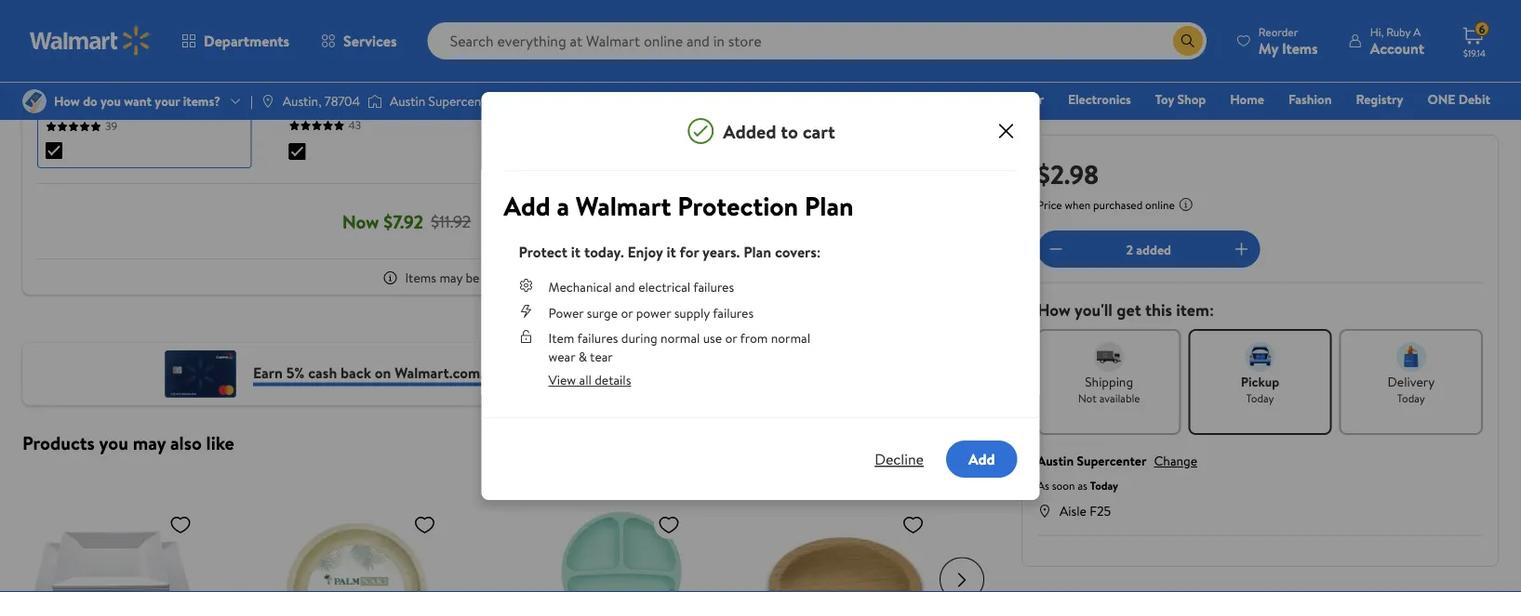 Task type: describe. For each thing, give the bounding box(es) containing it.
mechanical
[[549, 278, 612, 296]]

the holiday shop link
[[850, 89, 965, 109]]

add button
[[946, 441, 1018, 478]]

the for the pioneer woman pumpkin disposable dinner plates, 11.5", 8 count
[[46, 49, 69, 70]]

sponsored
[[948, 438, 999, 454]]

approved
[[598, 362, 658, 383]]

gift finder
[[981, 90, 1044, 108]]

get
[[1117, 299, 1141, 322]]

as
[[1078, 478, 1088, 494]]

pumpkins
[[665, 48, 727, 69]]

pumpkin for 8",
[[421, 48, 477, 69]]

home link
[[1222, 89, 1273, 109]]

pickup
[[1241, 373, 1280, 391]]

shipping not available
[[1078, 373, 1140, 406]]

decrease quantity the pioneer woman pumpkin disposable dinner plates, 11.5", 8 count, current quantity 2 image
[[1045, 238, 1067, 261]]

1 normal from the left
[[661, 329, 700, 348]]

Walmart Site-Wide search field
[[428, 22, 1207, 60]]

deals
[[565, 90, 596, 108]]

added to cart dialog
[[482, 92, 1040, 501]]

delivered
[[483, 269, 535, 287]]

walmart image
[[30, 26, 151, 56]]

add a walmart protection plan
[[504, 188, 854, 224]]

add for add a walmart protection plan
[[504, 188, 551, 224]]

finder
[[1007, 90, 1044, 108]]

2  added
[[1126, 240, 1171, 258]]

fashion
[[1289, 90, 1332, 108]]

decline
[[875, 449, 924, 470]]

walmart.com.
[[395, 362, 484, 383]]

intent image for delivery image
[[1397, 342, 1426, 372]]

4
[[550, 210, 560, 233]]

$2.98 for dinner
[[115, 31, 141, 47]]

walmart
[[576, 188, 671, 224]]

now $1.98 $2.98 the pioneer woman pumpkin disposable dinner plates, 11.5", 8 count
[[46, 29, 239, 111]]

the holiday shop
[[859, 90, 957, 108]]

woman for disposable
[[858, 48, 906, 69]]

add 4 items to cart
[[516, 210, 657, 233]]

the right 24
[[859, 90, 879, 108]]

thanksgiving
[[760, 90, 834, 108]]

one debit walmart+
[[1428, 90, 1491, 134]]

count for the pioneer woman vintage truck disposable guest napkins, 24 count
[[856, 89, 896, 110]]

now $1.98 $2.98 the pioneer woman pumpkin disposable dessert plates, 8", 12 count
[[289, 28, 477, 110]]

use
[[703, 329, 722, 348]]

protection
[[678, 188, 799, 224]]

added
[[1136, 240, 1171, 258]]

pioneer for disposable
[[804, 48, 854, 69]]

registry
[[1356, 90, 1404, 108]]

3.5" ellipse palm leaf eco friendly disposable mini plates image
[[759, 506, 932, 593]]

palm naki round palm leaf plates (40 count) - disposable dinnerware, compostable and biodegradable round plates (8" round plates) image
[[270, 506, 443, 593]]

power surge or power supply failures
[[549, 304, 754, 322]]

today for pickup
[[1246, 390, 1274, 406]]

disposable inside now $1.98 $2.98 the pioneer woman pumpkin disposable dessert plates, 8", 12 count
[[289, 69, 358, 89]]

1 vertical spatial 2
[[1126, 240, 1133, 258]]

add to favorites list, palm naki round palm leaf plates (40 count) - disposable dinnerware, compostable and biodegradable round plates (8" round plates) image
[[414, 513, 436, 536]]

with
[[662, 362, 689, 383]]

the pioneer woman vintage truck disposable guest napkins, 24 count image
[[791, 0, 964, 20]]

108"
[[570, 69, 597, 89]]

item failures during normal use or from normal wear & tear
[[549, 329, 811, 366]]

2 inside 'now $1.98 $2.98 the pioneer woman pumpkins 54" x 108" disposable plastic table covers, 2 count'
[[622, 89, 630, 110]]

count inside 'now $1.98 $2.98 the pioneer woman pumpkins 54" x 108" disposable plastic table covers, 2 count'
[[634, 89, 674, 110]]

plates, for 8",
[[416, 69, 458, 89]]

as
[[1038, 478, 1049, 494]]

add 4 items to cart button
[[493, 199, 680, 244]]

decline button
[[853, 441, 946, 478]]

added
[[723, 118, 777, 144]]

2 it from the left
[[667, 242, 676, 262]]

electronics link
[[1060, 89, 1140, 109]]

protect
[[519, 242, 568, 262]]

added to cart
[[723, 118, 835, 144]]

now $1.98 $2.98 the pioneer woman pumpkins 54" x 108" disposable plastic table covers, 2 count
[[533, 28, 727, 110]]

be
[[466, 269, 480, 287]]

close dialog image
[[995, 120, 1018, 142]]

toy shop link
[[1147, 89, 1215, 109]]

43
[[348, 117, 361, 133]]

earn
[[253, 362, 283, 383]]

$11.92
[[431, 210, 471, 233]]

walmart+ link
[[1427, 115, 1499, 135]]

all
[[579, 371, 592, 389]]

different
[[555, 269, 605, 287]]

add to favorites list, aya's 60ct white plastic plates disposable -heavy duty square disposable plastic plates for party (30 dinner plates/30 salad plates) premium fancy plastic plates for party weddings hard plastic plates image
[[169, 513, 192, 536]]

during
[[621, 329, 658, 348]]

mechanical and electrical failures
[[549, 278, 734, 296]]

power
[[636, 304, 671, 322]]

now for now $1.98 $2.98 the pioneer woman vintage truck disposable guest napkins, 24 count
[[777, 28, 807, 48]]

now $1.98 $2.98 the pioneer woman vintage truck disposable guest napkins, 24 count
[[777, 28, 959, 110]]

essentials
[[680, 90, 736, 108]]

how you'll get this item:
[[1038, 299, 1214, 322]]

holiday
[[882, 90, 925, 108]]

a
[[557, 188, 569, 224]]

grocery
[[620, 90, 665, 108]]

8",
[[462, 69, 477, 89]]

13
[[837, 117, 847, 133]]

toy shop
[[1156, 90, 1206, 108]]

cash
[[308, 362, 337, 383]]

thanksgiving link
[[752, 89, 843, 109]]

pickup today
[[1241, 373, 1280, 406]]

items
[[564, 210, 604, 233]]

price
[[1038, 197, 1062, 213]]

intent image for shipping image
[[1094, 342, 1124, 372]]

debit
[[1459, 90, 1491, 108]]

$1.98 for dinner
[[79, 29, 111, 49]]

8
[[46, 90, 54, 111]]

1 it from the left
[[571, 242, 581, 262]]

pioneer for x
[[560, 48, 610, 69]]

or inside item failures during normal use or from normal wear & tear
[[725, 329, 737, 348]]

0 horizontal spatial or
[[621, 304, 633, 322]]

today for delivery
[[1397, 390, 1425, 406]]

f25
[[1090, 502, 1111, 520]]

capitalone image
[[163, 351, 238, 398]]

x
[[559, 69, 566, 89]]

the pioneer woman pumpkin disposable dinner plates, 11.5", 8 count image
[[58, 0, 231, 21]]

purchased
[[1093, 197, 1143, 213]]

see
[[488, 362, 511, 383]]



Task type: vqa. For each thing, say whether or not it's contained in the screenshot.
TODAY within the Delivery Today
yes



Task type: locate. For each thing, give the bounding box(es) containing it.
0 vertical spatial to
[[781, 118, 798, 144]]

woman down the pioneer woman pumpkin disposable dinner plates, 11.5", 8 count image
[[126, 49, 174, 70]]

products
[[22, 430, 95, 456]]

count for the pioneer woman pumpkin disposable dessert plates, 8", 12 count
[[305, 89, 345, 110]]

failures down surge
[[577, 329, 618, 348]]

1 horizontal spatial plan
[[805, 188, 854, 224]]

0 horizontal spatial normal
[[661, 329, 700, 348]]

$2.98 for disposable
[[847, 30, 872, 46]]

2 right 'covers,'
[[622, 89, 630, 110]]

shop right toy
[[1178, 90, 1206, 108]]

plates, inside now $1.98 $2.98 the pioneer woman pumpkin disposable dessert plates, 8", 12 count
[[416, 69, 458, 89]]

$1.98 inside now $1.98 $2.98 the pioneer woman pumpkin disposable dessert plates, 8", 12 count
[[322, 28, 354, 48]]

1 horizontal spatial cart
[[803, 118, 835, 144]]

0 horizontal spatial cart
[[628, 210, 657, 233]]

plates, left 11.5", at the left of page
[[166, 70, 208, 90]]

add to favorites list, 3.5" ellipse palm leaf eco friendly disposable mini plates image
[[902, 513, 924, 536]]

1 horizontal spatial may
[[440, 269, 463, 287]]

0 vertical spatial plan
[[805, 188, 854, 224]]

1 horizontal spatial today
[[1246, 390, 1274, 406]]

to down the thanksgiving
[[781, 118, 798, 144]]

now inside now $1.98 $2.98 the pioneer woman vintage truck disposable guest napkins, 24 count
[[777, 28, 807, 48]]

power
[[549, 304, 584, 322]]

now $7.92 $11.92
[[342, 208, 471, 234]]

now for now $1.98 $2.98 the pioneer woman pumpkin disposable dessert plates, 8", 12 count
[[289, 28, 319, 48]]

2 shop from the left
[[1178, 90, 1206, 108]]

or
[[621, 304, 633, 322], [725, 329, 737, 348]]

the inside now $1.98 $2.98 the pioneer woman pumpkin disposable dinner plates, 11.5", 8 count
[[46, 49, 69, 70]]

today inside delivery today
[[1397, 390, 1425, 406]]

now left $7.92
[[342, 208, 379, 234]]

$1.98 for x
[[566, 28, 599, 48]]

legal information image
[[1179, 197, 1194, 212]]

$1.98 up "108""
[[566, 28, 599, 48]]

$2.98 up when
[[1038, 156, 1099, 192]]

1 vertical spatial cart
[[628, 210, 657, 233]]

woman up holiday
[[858, 48, 906, 69]]

electronics
[[1068, 90, 1131, 108]]

$2.98 for dessert
[[358, 30, 384, 46]]

on down protect
[[538, 269, 552, 287]]

1 horizontal spatial on
[[538, 269, 552, 287]]

today right 'as'
[[1090, 478, 1119, 494]]

$1.98 for dessert
[[322, 28, 354, 48]]

$7.92
[[384, 208, 424, 234]]

1 vertical spatial to
[[608, 210, 624, 233]]

failures inside item failures during normal use or from normal wear & tear
[[577, 329, 618, 348]]

$2.98 inside now $1.98 $2.98 the pioneer woman pumpkin disposable dinner plates, 11.5", 8 count
[[115, 31, 141, 47]]

2 left added
[[1126, 240, 1133, 258]]

$1.98 up truck
[[811, 28, 843, 48]]

pioneer inside now $1.98 $2.98 the pioneer woman vintage truck disposable guest napkins, 24 count
[[804, 48, 854, 69]]

the left x
[[533, 48, 557, 69]]

registry link
[[1348, 89, 1412, 109]]

woman inside now $1.98 $2.98 the pioneer woman pumpkin disposable dinner plates, 11.5", 8 count
[[126, 49, 174, 70]]

failures up use
[[713, 304, 754, 322]]

pioneer inside now $1.98 $2.98 the pioneer woman pumpkin disposable dinner plates, 11.5", 8 count
[[73, 49, 122, 70]]

plates, left 8",
[[416, 69, 458, 89]]

count
[[305, 89, 345, 110], [634, 89, 674, 110], [856, 89, 896, 110], [58, 90, 98, 111]]

now for now $1.98 $2.98 the pioneer woman pumpkin disposable dinner plates, 11.5", 8 count
[[46, 29, 75, 49]]

failures
[[693, 278, 734, 296], [713, 304, 754, 322], [577, 329, 618, 348]]

back
[[341, 362, 371, 383]]

available
[[1100, 390, 1140, 406]]

walmart+
[[1435, 116, 1491, 134]]

0 vertical spatial may
[[440, 269, 463, 287]]

2 normal from the left
[[771, 329, 811, 348]]

now for now $1.98 $2.98 the pioneer woman pumpkins 54" x 108" disposable plastic table covers, 2 count
[[533, 28, 563, 48]]

0 horizontal spatial &
[[578, 348, 587, 366]]

None checkbox
[[46, 142, 62, 159]]

& left "tear"
[[578, 348, 587, 366]]

add left austin
[[969, 449, 995, 470]]

$2.98 down the pioneer woman pumpkin disposable dessert plates, 8", 12 count image
[[358, 30, 384, 46]]

the inside now $1.98 $2.98 the pioneer woman vintage truck disposable guest napkins, 24 count
[[777, 48, 801, 69]]

plan right years.
[[744, 242, 772, 262]]

the for the pioneer woman pumpkins 54" x 108" disposable plastic table covers, 2 count
[[533, 48, 557, 69]]

grocery & essentials link
[[612, 89, 744, 109]]

may left be
[[440, 269, 463, 287]]

2 horizontal spatial today
[[1397, 390, 1425, 406]]

add left "a"
[[504, 188, 551, 224]]

now up 12
[[289, 28, 319, 48]]

on for delivered
[[538, 269, 552, 287]]

disposable inside 'now $1.98 $2.98 the pioneer woman pumpkins 54" x 108" disposable plastic table covers, 2 count'
[[600, 69, 670, 89]]

product group
[[270, 469, 489, 593], [759, 469, 977, 593]]

products you may also like
[[22, 430, 234, 456]]

1 horizontal spatial pumpkin
[[421, 48, 477, 69]]

home
[[1230, 90, 1265, 108]]

today
[[1246, 390, 1274, 406], [1397, 390, 1425, 406], [1090, 478, 1119, 494]]

cart up enjoy
[[628, 210, 657, 233]]

1 vertical spatial may
[[133, 430, 166, 456]]

supercenter
[[1077, 452, 1147, 470]]

covers:
[[775, 242, 821, 262]]

woman for dinner
[[126, 49, 174, 70]]

pumpkin right dessert
[[421, 48, 477, 69]]

aisle
[[1060, 502, 1087, 520]]

today inside pickup today
[[1246, 390, 1274, 406]]

1 horizontal spatial 2
[[1126, 240, 1133, 258]]

$2.98 inside now $1.98 $2.98 the pioneer woman pumpkin disposable dessert plates, 8", 12 count
[[358, 30, 384, 46]]

pumpkin right dinner
[[178, 49, 233, 70]]

1 horizontal spatial it
[[667, 242, 676, 262]]

pumpkin
[[421, 48, 477, 69], [178, 49, 233, 70]]

homelove suction plate for babies,divided silicone plate for toddlers,silicone grip dish,baby toddler plate,plate stay put with suction,micrwave dishwasher safe(single plate with 4 suction cups,green) image
[[515, 506, 688, 593]]

the for the pioneer woman vintage truck disposable guest napkins, 24 count
[[777, 48, 801, 69]]

risk.
[[755, 362, 780, 383]]

pumpkin for 11.5",
[[178, 49, 233, 70]]

disposable down walmart image
[[46, 70, 115, 90]]

soon
[[1052, 478, 1075, 494]]

disposable
[[289, 69, 358, 89], [600, 69, 670, 89], [816, 69, 885, 89], [46, 70, 115, 90]]

today inside austin supercenter change as soon as today
[[1090, 478, 1119, 494]]

or right surge
[[621, 304, 633, 322]]

the for the pioneer woman pumpkin disposable dessert plates, 8", 12 count
[[289, 48, 312, 69]]

pioneer up deals
[[560, 48, 610, 69]]

pioneer inside now $1.98 $2.98 the pioneer woman pumpkin disposable dessert plates, 8", 12 count
[[316, 48, 366, 69]]

pioneer inside 'now $1.98 $2.98 the pioneer woman pumpkins 54" x 108" disposable plastic table covers, 2 count'
[[560, 48, 610, 69]]

or right use
[[725, 329, 737, 348]]

$2.98
[[358, 30, 384, 46], [602, 30, 628, 46], [847, 30, 872, 46], [115, 31, 141, 47], [1038, 156, 1099, 192]]

0 horizontal spatial pumpkin
[[178, 49, 233, 70]]

price when purchased online
[[1038, 197, 1175, 213]]

woman inside 'now $1.98 $2.98 the pioneer woman pumpkins 54" x 108" disposable plastic table covers, 2 count'
[[613, 48, 662, 69]]

pioneer up 24
[[804, 48, 854, 69]]

deals link
[[556, 89, 604, 109]]

pumpkin inside now $1.98 $2.98 the pioneer woman pumpkin disposable dessert plates, 8", 12 count
[[421, 48, 477, 69]]

disposable inside now $1.98 $2.98 the pioneer woman vintage truck disposable guest napkins, 24 count
[[816, 69, 885, 89]]

0 horizontal spatial shop
[[928, 90, 957, 108]]

1 horizontal spatial &
[[668, 90, 677, 108]]

0 horizontal spatial may
[[133, 430, 166, 456]]

one
[[1428, 90, 1456, 108]]

$1.98 down the pioneer woman pumpkin disposable dessert plates, 8", 12 count image
[[322, 28, 354, 48]]

it
[[571, 242, 581, 262], [667, 242, 676, 262]]

None checkbox
[[289, 143, 306, 160]]

0 horizontal spatial to
[[608, 210, 624, 233]]

view all details button
[[534, 366, 646, 396]]

$1.98 inside now $1.98 $2.98 the pioneer woman vintage truck disposable guest napkins, 24 count
[[811, 28, 843, 48]]

1 product group from the left
[[270, 469, 489, 593]]

item:
[[1176, 299, 1214, 322]]

now up truck
[[777, 28, 807, 48]]

fashion link
[[1280, 89, 1340, 109]]

woman inside now $1.98 $2.98 the pioneer woman pumpkin disposable dessert plates, 8", 12 count
[[369, 48, 418, 69]]

$2.98 inside now $1.98 $2.98 the pioneer woman vintage truck disposable guest napkins, 24 count
[[847, 30, 872, 46]]

no
[[693, 362, 709, 383]]

the pioneer woman pumpkins 54" x 108" disposable plastic table covers, 2 count image
[[546, 0, 719, 20]]

truck
[[777, 69, 812, 89]]

54"
[[533, 69, 555, 89]]

$1.98 for disposable
[[811, 28, 843, 48]]

delivery today
[[1388, 373, 1435, 406]]

the up the thanksgiving
[[777, 48, 801, 69]]

0 vertical spatial &
[[668, 90, 677, 108]]

1 vertical spatial on
[[375, 362, 391, 383]]

table
[[533, 89, 566, 110]]

failures up supply
[[693, 278, 734, 296]]

count for the pioneer woman pumpkin disposable dinner plates, 11.5", 8 count
[[58, 90, 98, 111]]

woman for dessert
[[369, 48, 418, 69]]

0 horizontal spatial 2
[[622, 89, 630, 110]]

cart inside "added to cart" dialog
[[803, 118, 835, 144]]

add for add
[[969, 449, 995, 470]]

the inside now $1.98 $2.98 the pioneer woman pumpkin disposable dessert plates, 8", 12 count
[[289, 48, 312, 69]]

the pioneer woman pumpkin disposable dessert plates, 8", 12 count image
[[302, 0, 475, 20]]

surge
[[587, 304, 618, 322]]

normal down supply
[[661, 329, 700, 348]]

like
[[206, 430, 234, 456]]

on right back on the left bottom
[[375, 362, 391, 383]]

shop right holiday
[[928, 90, 957, 108]]

1 vertical spatial failures
[[713, 304, 754, 322]]

the up 8
[[46, 49, 69, 70]]

now up 54"
[[533, 28, 563, 48]]

woman down the pioneer woman pumpkin disposable dessert plates, 8", 12 count image
[[369, 48, 418, 69]]

$2.98 down the pioneer woman pumpkin disposable dinner plates, 11.5", 8 count image
[[115, 31, 141, 47]]

dessert
[[362, 69, 412, 89]]

disposable up 13
[[816, 69, 885, 89]]

plates, inside now $1.98 $2.98 the pioneer woman pumpkin disposable dinner plates, 11.5", 8 count
[[166, 70, 208, 90]]

add to favorites list, homelove suction plate for babies,divided silicone plate for toddlers,silicone grip dish,baby toddler plate,plate stay put with suction,micrwave dishwasher safe(single plate with 4 suction cups,green) image
[[658, 513, 680, 536]]

0 vertical spatial failures
[[693, 278, 734, 296]]

& inside item failures during normal use or from normal wear & tear
[[578, 348, 587, 366]]

protect it today. enjoy it for years. plan covers:
[[519, 242, 821, 262]]

$2.98 down the pioneer woman vintage truck disposable guest napkins, 24 count image
[[847, 30, 872, 46]]

delivery
[[1388, 373, 1435, 391]]

0 horizontal spatial today
[[1090, 478, 1119, 494]]

today down intent image for pickup
[[1246, 390, 1274, 406]]

aya's 60ct white plastic plates disposable -heavy duty square disposable plastic plates for party (30 dinner plates/30 salad plates) premium fancy plastic plates for party weddings hard plastic plates image
[[26, 506, 199, 593]]

online
[[1146, 197, 1175, 213]]

earn 5% cash back on walmart.com. see if you're pre-approved with no credit risk.
[[253, 362, 780, 383]]

covers,
[[570, 89, 619, 110]]

it left for
[[667, 242, 676, 262]]

cart inside add 4 items to cart button
[[628, 210, 657, 233]]

& down plastic
[[668, 90, 677, 108]]

pioneer down the pioneer woman pumpkin disposable dinner plates, 11.5", 8 count image
[[73, 49, 122, 70]]

to right "items"
[[608, 210, 624, 233]]

disposable up "43" at the left of page
[[289, 69, 358, 89]]

plates, for 11.5",
[[166, 70, 208, 90]]

today down the intent image for delivery
[[1397, 390, 1425, 406]]

1 horizontal spatial plates,
[[416, 69, 458, 89]]

the up 12
[[289, 48, 312, 69]]

0 vertical spatial on
[[538, 269, 552, 287]]

1 horizontal spatial shop
[[1178, 90, 1206, 108]]

may right you at the left bottom of page
[[133, 430, 166, 456]]

and
[[615, 278, 635, 296]]

Search search field
[[428, 22, 1207, 60]]

0 horizontal spatial it
[[571, 242, 581, 262]]

0 horizontal spatial on
[[375, 362, 391, 383]]

items
[[405, 269, 436, 287]]

$1.98 inside now $1.98 $2.98 the pioneer woman pumpkin disposable dinner plates, 11.5", 8 count
[[79, 29, 111, 49]]

the inside 'now $1.98 $2.98 the pioneer woman pumpkins 54" x 108" disposable plastic table covers, 2 count'
[[533, 48, 557, 69]]

cart
[[803, 118, 835, 144], [628, 210, 657, 233]]

cart left 13
[[803, 118, 835, 144]]

now inside now $1.98 $2.98 the pioneer woman pumpkin disposable dinner plates, 11.5", 8 count
[[46, 29, 75, 49]]

0 vertical spatial cart
[[803, 118, 835, 144]]

$2.98 inside 'now $1.98 $2.98 the pioneer woman pumpkins 54" x 108" disposable plastic table covers, 2 count'
[[602, 30, 628, 46]]

now inside now $1.98 $2.98 the pioneer woman pumpkin disposable dessert plates, 8", 12 count
[[289, 28, 319, 48]]

0 horizontal spatial product group
[[270, 469, 489, 593]]

pioneer for dessert
[[316, 48, 366, 69]]

1 horizontal spatial product group
[[759, 469, 977, 593]]

2 product group from the left
[[759, 469, 977, 593]]

0 horizontal spatial plates,
[[166, 70, 208, 90]]

change button
[[1154, 452, 1198, 470]]

pioneer up "43" at the left of page
[[316, 48, 366, 69]]

0 vertical spatial or
[[621, 304, 633, 322]]

woman up grocery
[[613, 48, 662, 69]]

add left 4
[[516, 210, 546, 233]]

shipping
[[1085, 373, 1133, 391]]

1 horizontal spatial to
[[781, 118, 798, 144]]

pioneer for dinner
[[73, 49, 122, 70]]

you'll
[[1075, 299, 1113, 322]]

now up 8
[[46, 29, 75, 49]]

$2.98 down the pioneer woman pumpkins 54" x 108" disposable plastic table covers, 2 count image
[[602, 30, 628, 46]]

plan up the covers:
[[805, 188, 854, 224]]

add for add 4 items to cart
[[516, 210, 546, 233]]

1 vertical spatial plan
[[744, 242, 772, 262]]

wear
[[549, 348, 575, 366]]

count inside now $1.98 $2.98 the pioneer woman vintage truck disposable guest napkins, 24 count
[[856, 89, 896, 110]]

to inside dialog
[[781, 118, 798, 144]]

now inside 'now $1.98 $2.98 the pioneer woman pumpkins 54" x 108" disposable plastic table covers, 2 count'
[[533, 28, 563, 48]]

11.5",
[[212, 70, 239, 90]]

credit
[[713, 362, 751, 383]]

disposable inside now $1.98 $2.98 the pioneer woman pumpkin disposable dinner plates, 11.5", 8 count
[[46, 70, 115, 90]]

to inside button
[[608, 210, 624, 233]]

pioneer
[[316, 48, 366, 69], [560, 48, 610, 69], [804, 48, 854, 69], [73, 49, 122, 70]]

count inside now $1.98 $2.98 the pioneer woman pumpkin disposable dinner plates, 11.5", 8 count
[[58, 90, 98, 111]]

intent image for pickup image
[[1245, 342, 1275, 372]]

plan
[[805, 188, 854, 224], [744, 242, 772, 262]]

years.
[[703, 242, 740, 262]]

2 vertical spatial failures
[[577, 329, 618, 348]]

count inside now $1.98 $2.98 the pioneer woman pumpkin disposable dessert plates, 8", 12 count
[[305, 89, 345, 110]]

gift finder link
[[973, 89, 1052, 109]]

disposable up grocery
[[600, 69, 670, 89]]

1 horizontal spatial or
[[725, 329, 737, 348]]

woman inside now $1.98 $2.98 the pioneer woman vintage truck disposable guest napkins, 24 count
[[858, 48, 906, 69]]

increase quantity the pioneer woman pumpkin disposable dinner plates, 11.5", 8 count, current quantity 2 image
[[1231, 238, 1253, 261]]

0 horizontal spatial plan
[[744, 242, 772, 262]]

$1.98 inside 'now $1.98 $2.98 the pioneer woman pumpkins 54" x 108" disposable plastic table covers, 2 count'
[[566, 28, 599, 48]]

1 horizontal spatial normal
[[771, 329, 811, 348]]

it up different
[[571, 242, 581, 262]]

1 vertical spatial &
[[578, 348, 587, 366]]

next slide for products you may also like list image
[[940, 558, 984, 593]]

woman
[[369, 48, 418, 69], [613, 48, 662, 69], [858, 48, 906, 69], [126, 49, 174, 70]]

woman for x
[[613, 48, 662, 69]]

0 vertical spatial 2
[[622, 89, 630, 110]]

you
[[99, 430, 128, 456]]

$1.98 down the pioneer woman pumpkin disposable dinner plates, 11.5", 8 count image
[[79, 29, 111, 49]]

$2.98 for x
[[602, 30, 628, 46]]

12
[[289, 89, 302, 110]]

$19.14
[[1464, 47, 1486, 59]]

on for back
[[375, 362, 391, 383]]

1 shop from the left
[[928, 90, 957, 108]]

now for now $7.92 $11.92
[[342, 208, 379, 234]]

pumpkin inside now $1.98 $2.98 the pioneer woman pumpkin disposable dinner plates, 11.5", 8 count
[[178, 49, 233, 70]]

you're
[[527, 362, 568, 383]]

change
[[1154, 452, 1198, 470]]

normal right from
[[771, 329, 811, 348]]

view all details
[[549, 371, 631, 389]]

austin
[[1038, 452, 1074, 470]]

1 vertical spatial or
[[725, 329, 737, 348]]



